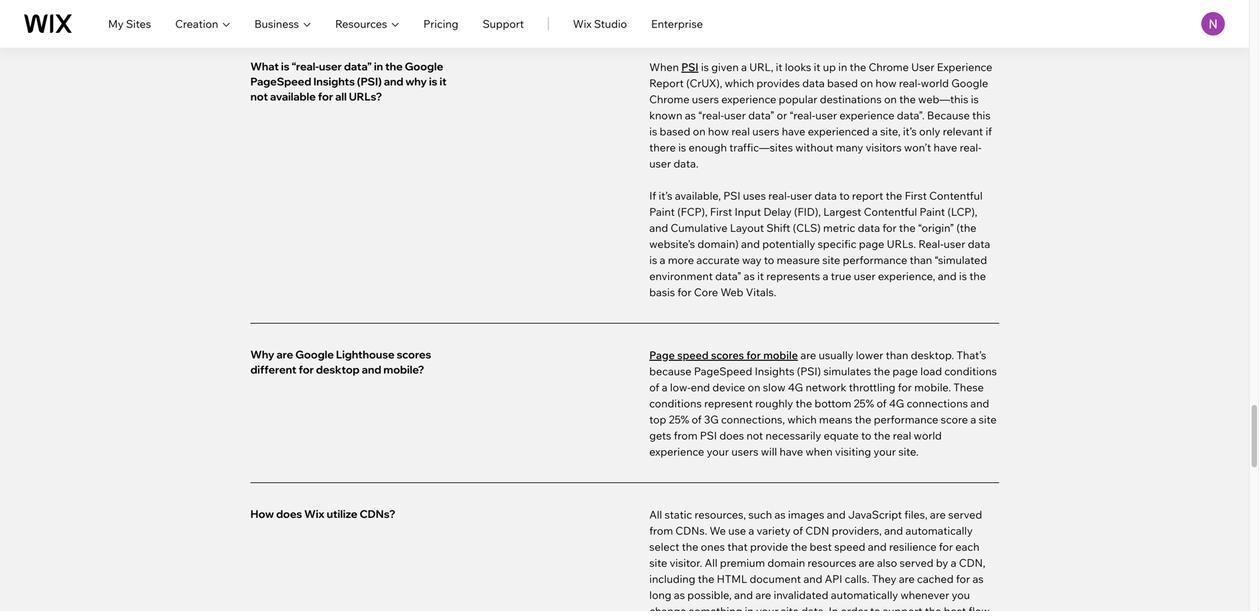 Task type: locate. For each thing, give the bounding box(es) containing it.
domain
[[767, 556, 805, 570]]

desktop
[[316, 363, 360, 376]]

0 horizontal spatial not
[[250, 90, 268, 103]]

in up urls?
[[374, 60, 383, 73]]

insights up slow at right
[[755, 365, 795, 378]]

won't
[[904, 141, 931, 154]]

the up throttling
[[874, 365, 890, 378]]

for left desktop
[[299, 363, 314, 376]]

is given a url, it looks it up in the chrome user experience report (crux), which provides data based on how real-world google chrome users experience popular destinations on the web—this is known as "real-user data" or "real-user experience data". because this is based on how real users have experienced a site, it's only relevant if there is enough traffic—sites without many visitors won't have real- user data.
[[649, 60, 992, 170]]

0 vertical spatial pagespeed
[[250, 75, 311, 88]]

0 horizontal spatial "real-
[[292, 60, 319, 73]]

site
[[822, 253, 840, 267], [979, 413, 997, 426], [649, 556, 667, 570], [781, 605, 799, 611]]

0 horizontal spatial served
[[900, 556, 934, 570]]

is
[[281, 60, 289, 73], [701, 60, 709, 74], [429, 75, 437, 88], [971, 93, 979, 106], [649, 125, 657, 138], [678, 141, 686, 154], [649, 253, 657, 267], [959, 270, 967, 283]]

real inside is given a url, it looks it up in the chrome user experience report (crux), which provides data based on how real-world google chrome users experience popular destinations on the web—this is known as "real-user data" or "real-user experience data". because this is based on how real users have experienced a site, it's only relevant if there is enough traffic—sites without many visitors won't have real- user data.
[[731, 125, 750, 138]]

data"
[[344, 60, 372, 73], [748, 109, 774, 122], [715, 270, 741, 283]]

psi inside are usually lower than desktop. that's because pagespeed insights (psi) simulates the page load conditions of a low-end device on slow 4g network throttling for mobile. these conditions represent roughly the bottom 25% of 4g connections and top 25% of 3g connections, which means the performance score a site gets from psi does not necessarily equate to the real world experience your users will have when visiting your site.
[[700, 429, 717, 442]]

will
[[761, 445, 777, 459]]

on left slow at right
[[748, 381, 760, 394]]

world up site.
[[914, 429, 942, 442]]

1 horizontal spatial (psi)
[[797, 365, 821, 378]]

page inside are usually lower than desktop. that's because pagespeed insights (psi) simulates the page load conditions of a low-end device on slow 4g network throttling for mobile. these conditions represent roughly the bottom 25% of 4g connections and top 25% of 3g connections, which means the performance score a site gets from psi does not necessarily equate to the real world experience your users will have when visiting your site.
[[893, 365, 918, 378]]

0 horizontal spatial in
[[374, 60, 383, 73]]

1 horizontal spatial wix
[[573, 17, 592, 31]]

page speed scores for mobile
[[649, 349, 798, 362]]

on inside are usually lower than desktop. that's because pagespeed insights (psi) simulates the page load conditions of a low-end device on slow 4g network throttling for mobile. these conditions represent roughly the bottom 25% of 4g connections and top 25% of 3g connections, which means the performance score a site gets from psi does not necessarily equate to the real world experience your users will have when visiting your site.
[[748, 381, 760, 394]]

not down connections, at the right
[[747, 429, 763, 442]]

looks
[[785, 60, 811, 74]]

support
[[883, 605, 923, 611]]

the up the domain
[[791, 540, 807, 554]]

and up cdn
[[827, 508, 846, 522]]

have down 'only'
[[934, 141, 957, 154]]

real- up delay on the right of page
[[768, 189, 790, 202]]

a right score
[[970, 413, 976, 426]]

not inside are usually lower than desktop. that's because pagespeed insights (psi) simulates the page load conditions of a low-end device on slow 4g network throttling for mobile. these conditions represent roughly the bottom 25% of 4g connections and top 25% of 3g connections, which means the performance score a site gets from psi does not necessarily equate to the real world experience your users will have when visiting your site.
[[747, 429, 763, 442]]

25%
[[854, 397, 874, 410], [669, 413, 689, 426]]

desktop.
[[911, 349, 954, 362]]

1 vertical spatial 4g
[[889, 397, 904, 410]]

for
[[318, 90, 333, 103], [883, 221, 897, 235], [678, 286, 692, 299], [746, 349, 761, 362], [299, 363, 314, 376], [898, 381, 912, 394], [939, 540, 953, 554], [956, 573, 970, 586]]

(psi) up urls?
[[357, 75, 382, 88]]

is down '"simulated'
[[959, 270, 967, 283]]

users
[[692, 93, 719, 106], [752, 125, 779, 138], [731, 445, 759, 459]]

scores
[[397, 348, 431, 361], [711, 349, 744, 362]]

"real- up enough
[[698, 109, 724, 122]]

(psi) up 'network' in the right of the page
[[797, 365, 821, 378]]

google inside why are google lighthouse scores different for desktop and mobile?
[[295, 348, 334, 361]]

1 vertical spatial contentful
[[864, 205, 917, 219]]

from inside are usually lower than desktop. that's because pagespeed insights (psi) simulates the page load conditions of a low-end device on slow 4g network throttling for mobile. these conditions represent roughly the bottom 25% of 4g connections and top 25% of 3g connections, which means the performance score a site gets from psi does not necessarily equate to the real world experience your users will have when visiting your site.
[[674, 429, 698, 442]]

chrome down report
[[649, 93, 689, 106]]

vitals.
[[746, 286, 776, 299]]

speed up because
[[677, 349, 709, 362]]

to
[[839, 189, 850, 202], [764, 253, 774, 267], [861, 429, 871, 442], [870, 605, 881, 611]]

have down the "or" at the right top
[[782, 125, 805, 138]]

1 vertical spatial than
[[886, 349, 908, 362]]

paint
[[649, 205, 675, 219], [920, 205, 945, 219]]

user up all
[[319, 60, 342, 73]]

0 horizontal spatial from
[[649, 524, 673, 538]]

1 vertical spatial does
[[276, 508, 302, 521]]

speed down providers,
[[834, 540, 865, 554]]

are up different
[[276, 348, 293, 361]]

and up also
[[868, 540, 887, 554]]

a right use
[[748, 524, 754, 538]]

based down 'known'
[[660, 125, 690, 138]]

pagespeed up available
[[250, 75, 311, 88]]

represents
[[766, 270, 820, 283]]

pagespeed inside are usually lower than desktop. that's because pagespeed insights (psi) simulates the page load conditions of a low-end device on slow 4g network throttling for mobile. these conditions represent roughly the bottom 25% of 4g connections and top 25% of 3g connections, which means the performance score a site gets from psi does not necessarily equate to the real world experience your users will have when visiting your site.
[[694, 365, 752, 378]]

0 vertical spatial google
[[405, 60, 443, 73]]

studio
[[594, 17, 627, 31]]

all static resources, such as images and javascript files, are served from cdns. we use a variety of cdn providers, and automatically select the ones that provide the best speed and resilience for each site visitor. all premium domain resources are also served by a cdn, including the html document and api calls. they are cached for as long as possible, and are invalidated automatically whenever you change something in your site data. in order to support the best
[[649, 508, 992, 611]]

experience down gets
[[649, 445, 704, 459]]

uses
[[743, 189, 766, 202]]

and down lighthouse
[[362, 363, 381, 376]]

it left "up"
[[814, 60, 820, 74]]

if
[[986, 125, 992, 138]]

connections,
[[721, 413, 785, 426]]

25% down throttling
[[854, 397, 874, 410]]

enterprise
[[651, 17, 703, 31]]

(fcp),
[[677, 205, 708, 219]]

scores inside why are google lighthouse scores different for desktop and mobile?
[[397, 348, 431, 361]]

0 vertical spatial which
[[725, 76, 754, 90]]

support link
[[483, 16, 524, 32]]

4g
[[788, 381, 803, 394], [889, 397, 904, 410]]

1 horizontal spatial your
[[756, 605, 778, 611]]

as right 'known'
[[685, 109, 696, 122]]

1 horizontal spatial paint
[[920, 205, 945, 219]]

data down looks at the right top of page
[[802, 76, 825, 90]]

1 horizontal spatial conditions
[[945, 365, 997, 378]]

real-
[[899, 76, 921, 90], [960, 141, 982, 154], [768, 189, 790, 202]]

website's
[[649, 237, 695, 251]]

1 horizontal spatial pagespeed
[[694, 365, 752, 378]]

are right they
[[899, 573, 915, 586]]

and down these
[[970, 397, 989, 410]]

bottom
[[815, 397, 851, 410]]

1 vertical spatial psi
[[723, 189, 741, 202]]

chrome
[[869, 60, 909, 74], [649, 93, 689, 106]]

performance down urls.
[[843, 253, 907, 267]]

roughly
[[755, 397, 793, 410]]

0 vertical spatial than
[[910, 253, 932, 267]]

0 vertical spatial served
[[948, 508, 982, 522]]

1 horizontal spatial real
[[893, 429, 911, 442]]

world up web—this
[[921, 76, 949, 90]]

and inside are usually lower than desktop. that's because pagespeed insights (psi) simulates the page load conditions of a low-end device on slow 4g network throttling for mobile. these conditions represent roughly the bottom 25% of 4g connections and top 25% of 3g connections, which means the performance score a site gets from psi does not necessarily equate to the real world experience your users will have when visiting your site.
[[970, 397, 989, 410]]

first up "origin"
[[905, 189, 927, 202]]

have
[[782, 125, 805, 138], [934, 141, 957, 154], [780, 445, 803, 459]]

automatically
[[906, 524, 973, 538], [831, 589, 898, 602]]

0 horizontal spatial automatically
[[831, 589, 898, 602]]

enterprise link
[[651, 16, 703, 32]]

pagespeed
[[250, 75, 311, 88], [694, 365, 752, 378]]

1 vertical spatial (psi)
[[797, 365, 821, 378]]

0 horizontal spatial psi
[[681, 60, 699, 74]]

performance inside are usually lower than desktop. that's because pagespeed insights (psi) simulates the page load conditions of a low-end device on slow 4g network throttling for mobile. these conditions represent roughly the bottom 25% of 4g connections and top 25% of 3g connections, which means the performance score a site gets from psi does not necessarily equate to the real world experience your users will have when visiting your site.
[[874, 413, 938, 426]]

users down (crux),
[[692, 93, 719, 106]]

world inside is given a url, it looks it up in the chrome user experience report (crux), which provides data based on how real-world google chrome users experience popular destinations on the web—this is known as "real-user data" or "real-user experience data". because this is based on how real users have experienced a site, it's only relevant if there is enough traffic—sites without many visitors won't have real- user data.
[[921, 76, 949, 90]]

why
[[406, 75, 427, 88]]

insights inside the 'what is "real-user data" in the google pagespeed insights (psi) and why is it not available for all urls?'
[[313, 75, 355, 88]]

0 vertical spatial data"
[[344, 60, 372, 73]]

0 vertical spatial insights
[[313, 75, 355, 88]]

such
[[748, 508, 772, 522]]

from inside all static resources, such as images and javascript files, are served from cdns. we use a variety of cdn providers, and automatically select the ones that provide the best speed and resilience for each site visitor. all premium domain resources are also served by a cdn, including the html document and api calls. they are cached for as long as possible, and are invalidated automatically whenever you change something in your site data. in order to support the best
[[649, 524, 673, 538]]

this
[[972, 109, 991, 122]]

served down resilience
[[900, 556, 934, 570]]

paint up "origin"
[[920, 205, 945, 219]]

in right "up"
[[838, 60, 847, 74]]

wix left the studio
[[573, 17, 592, 31]]

given
[[711, 60, 739, 74]]

0 horizontal spatial than
[[886, 349, 908, 362]]

1 horizontal spatial data"
[[715, 270, 741, 283]]

speed
[[677, 349, 709, 362], [834, 540, 865, 554]]

0 vertical spatial users
[[692, 93, 719, 106]]

user right true
[[854, 270, 876, 283]]

2 horizontal spatial psi
[[723, 189, 741, 202]]

largest
[[823, 205, 861, 219]]

psi
[[681, 60, 699, 74], [723, 189, 741, 202], [700, 429, 717, 442]]

what
[[250, 60, 279, 73]]

google inside the 'what is "real-user data" in the google pagespeed insights (psi) and why is it not available for all urls?'
[[405, 60, 443, 73]]

(fid),
[[794, 205, 821, 219]]

traffic—sites
[[729, 141, 793, 154]]

(psi) inside the 'what is "real-user data" in the google pagespeed insights (psi) and why is it not available for all urls?'
[[357, 75, 382, 88]]

site down the select
[[649, 556, 667, 570]]

1 horizontal spatial which
[[787, 413, 817, 426]]

the inside the 'what is "real-user data" in the google pagespeed insights (psi) and why is it not available for all urls?'
[[385, 60, 403, 73]]

users up "traffic—sites"
[[752, 125, 779, 138]]

are down document
[[755, 589, 771, 602]]

1 horizontal spatial how
[[876, 76, 897, 90]]

conditions
[[945, 365, 997, 378], [649, 397, 702, 410]]

1 horizontal spatial page
[[893, 365, 918, 378]]

images
[[788, 508, 824, 522]]

1 vertical spatial page
[[893, 365, 918, 378]]

your down document
[[756, 605, 778, 611]]

1 horizontal spatial it's
[[903, 125, 917, 138]]

cdn,
[[959, 556, 985, 570]]

4g down throttling
[[889, 397, 904, 410]]

which down 'given'
[[725, 76, 754, 90]]

and down html
[[734, 589, 753, 602]]

page speed scores for mobile link
[[649, 349, 798, 362]]

is right there
[[678, 141, 686, 154]]

experience
[[721, 93, 776, 106], [840, 109, 895, 122], [649, 445, 704, 459]]

"real- down popular
[[790, 109, 815, 122]]

cdn
[[805, 524, 829, 538]]

user inside the 'what is "real-user data" in the google pagespeed insights (psi) and why is it not available for all urls?'
[[319, 60, 342, 73]]

0 horizontal spatial pagespeed
[[250, 75, 311, 88]]

0 horizontal spatial data.
[[674, 157, 699, 170]]

the down '"simulated'
[[969, 270, 986, 283]]

the right "up"
[[850, 60, 866, 74]]

page
[[649, 349, 675, 362]]

is right 'psi' link
[[701, 60, 709, 74]]

0 horizontal spatial contentful
[[864, 205, 917, 219]]

real- down user
[[899, 76, 921, 90]]

to up visiting at the right
[[861, 429, 871, 442]]

the down cdns. in the bottom of the page
[[682, 540, 698, 554]]

0 vertical spatial speed
[[677, 349, 709, 362]]

data" inside if it's available, psi uses real-user data to report the first contentful paint (fcp), first input delay (fid), largest contentful paint (lcp), and cumulative layout shift (cls) metric data for the "origin" (the website's domain) and potentially specific page urls. real-user data is a more accurate way to measure site performance than "simulated environment data" as it represents a true user experience, and is the basis for core web vitals.
[[715, 270, 741, 283]]

scores up mobile?
[[397, 348, 431, 361]]

data. inside all static resources, such as images and javascript files, are served from cdns. we use a variety of cdn providers, and automatically select the ones that provide the best speed and resilience for each site visitor. all premium domain resources are also served by a cdn, including the html document and api calls. they are cached for as long as possible, and are invalidated automatically whenever you change something in your site data. in order to support the best
[[801, 605, 826, 611]]

basis
[[649, 286, 675, 299]]

pagespeed inside the 'what is "real-user data" in the google pagespeed insights (psi) and why is it not available for all urls?'
[[250, 75, 311, 88]]

1 horizontal spatial psi
[[700, 429, 717, 442]]

site,
[[880, 125, 901, 138]]

1 vertical spatial first
[[710, 205, 732, 219]]

1 horizontal spatial chrome
[[869, 60, 909, 74]]

in inside all static resources, such as images and javascript files, are served from cdns. we use a variety of cdn providers, and automatically select the ones that provide the best speed and resilience for each site visitor. all premium domain resources are also served by a cdn, including the html document and api calls. they are cached for as long as possible, and are invalidated automatically whenever you change something in your site data. in order to support the best
[[745, 605, 754, 611]]

site right score
[[979, 413, 997, 426]]

1 vertical spatial performance
[[874, 413, 938, 426]]

automatically up order
[[831, 589, 898, 602]]

1 horizontal spatial all
[[705, 556, 718, 570]]

0 horizontal spatial first
[[710, 205, 732, 219]]

of down because
[[649, 381, 659, 394]]

1 horizontal spatial does
[[719, 429, 744, 442]]

0 vertical spatial wix
[[573, 17, 592, 31]]

resources
[[808, 556, 856, 570]]

data" inside the 'what is "real-user data" in the google pagespeed insights (psi) and why is it not available for all urls?'
[[344, 60, 372, 73]]

does
[[719, 429, 744, 442], [276, 508, 302, 521]]

or
[[777, 109, 787, 122]]

data" up urls?
[[344, 60, 372, 73]]

0 vertical spatial 25%
[[854, 397, 874, 410]]

all down ones
[[705, 556, 718, 570]]

shift
[[767, 221, 790, 235]]

calls.
[[845, 573, 870, 586]]

0 vertical spatial based
[[827, 76, 858, 90]]

it's right if
[[659, 189, 672, 202]]

0 vertical spatial (psi)
[[357, 75, 382, 88]]

cdns.
[[675, 524, 707, 538]]

than inside are usually lower than desktop. that's because pagespeed insights (psi) simulates the page load conditions of a low-end device on slow 4g network throttling for mobile. these conditions represent roughly the bottom 25% of 4g connections and top 25% of 3g connections, which means the performance score a site gets from psi does not necessarily equate to the real world experience your users will have when visiting your site.
[[886, 349, 908, 362]]

psi down 3g
[[700, 429, 717, 442]]

google up desktop
[[295, 348, 334, 361]]

mobile
[[763, 349, 798, 362]]

2 horizontal spatial real-
[[960, 141, 982, 154]]

data. inside is given a url, it looks it up in the chrome user experience report (crux), which provides data based on how real-world google chrome users experience popular destinations on the web—this is known as "real-user data" or "real-user experience data". because this is based on how real users have experienced a site, it's only relevant if there is enough traffic—sites without many visitors won't have real- user data.
[[674, 157, 699, 170]]

of inside all static resources, such as images and javascript files, are served from cdns. we use a variety of cdn providers, and automatically select the ones that provide the best speed and resilience for each site visitor. all premium domain resources are also served by a cdn, including the html document and api calls. they are cached for as long as possible, and are invalidated automatically whenever you change something in your site data. in order to support the best
[[793, 524, 803, 538]]

1 vertical spatial speed
[[834, 540, 865, 554]]

2 vertical spatial real-
[[768, 189, 790, 202]]

1 vertical spatial from
[[649, 524, 673, 538]]

true
[[831, 270, 851, 283]]

(psi) inside are usually lower than desktop. that's because pagespeed insights (psi) simulates the page load conditions of a low-end device on slow 4g network throttling for mobile. these conditions represent roughly the bottom 25% of 4g connections and top 25% of 3g connections, which means the performance score a site gets from psi does not necessarily equate to the real world experience your users will have when visiting your site.
[[797, 365, 821, 378]]

0 vertical spatial contentful
[[929, 189, 983, 202]]

to inside all static resources, such as images and javascript files, are served from cdns. we use a variety of cdn providers, and automatically select the ones that provide the best speed and resilience for each site visitor. all premium domain resources are also served by a cdn, including the html document and api calls. they are cached for as long as possible, and are invalidated automatically whenever you change something in your site data. in order to support the best
[[870, 605, 881, 611]]

0 horizontal spatial scores
[[397, 348, 431, 361]]

as inside is given a url, it looks it up in the chrome user experience report (crux), which provides data based on how real-world google chrome users experience popular destinations on the web—this is known as "real-user data" or "real-user experience data". because this is based on how real users have experienced a site, it's only relevant if there is enough traffic—sites without many visitors won't have real- user data.
[[685, 109, 696, 122]]

the right equate
[[874, 429, 890, 442]]

1 horizontal spatial google
[[405, 60, 443, 73]]

the
[[385, 60, 403, 73], [850, 60, 866, 74], [899, 93, 916, 106], [886, 189, 902, 202], [899, 221, 916, 235], [969, 270, 986, 283], [874, 365, 890, 378], [796, 397, 812, 410], [855, 413, 871, 426], [874, 429, 890, 442], [682, 540, 698, 554], [791, 540, 807, 554], [698, 573, 714, 586], [925, 605, 941, 611]]

4g right slow at right
[[788, 381, 803, 394]]

google down 'experience'
[[951, 76, 988, 90]]

1 horizontal spatial than
[[910, 253, 932, 267]]

pagespeed down page speed scores for mobile
[[694, 365, 752, 378]]

0 vertical spatial does
[[719, 429, 744, 442]]

not
[[250, 90, 268, 103], [747, 429, 763, 442]]

site.
[[898, 445, 919, 459]]

1 horizontal spatial from
[[674, 429, 698, 442]]

means
[[819, 413, 852, 426]]

does right how
[[276, 508, 302, 521]]

javascript
[[848, 508, 902, 522]]

why
[[250, 348, 274, 361]]

1 vertical spatial chrome
[[649, 93, 689, 106]]

real inside are usually lower than desktop. that's because pagespeed insights (psi) simulates the page load conditions of a low-end device on slow 4g network throttling for mobile. these conditions represent roughly the bottom 25% of 4g connections and top 25% of 3g connections, which means the performance score a site gets from psi does not necessarily equate to the real world experience your users will have when visiting your site.
[[893, 429, 911, 442]]

page inside if it's available, psi uses real-user data to report the first contentful paint (fcp), first input delay (fid), largest contentful paint (lcp), and cumulative layout shift (cls) metric data for the "origin" (the website's domain) and potentially specific page urls. real-user data is a more accurate way to measure site performance than "simulated environment data" as it represents a true user experience, and is the basis for core web vitals.
[[859, 237, 884, 251]]

0 horizontal spatial how
[[708, 125, 729, 138]]

1 horizontal spatial data.
[[801, 605, 826, 611]]

1 horizontal spatial based
[[827, 76, 858, 90]]

1 vertical spatial experience
[[840, 109, 895, 122]]

data" left the "or" at the right top
[[748, 109, 774, 122]]

in inside is given a url, it looks it up in the chrome user experience report (crux), which provides data based on how real-world google chrome users experience popular destinations on the web—this is known as "real-user data" or "real-user experience data". because this is based on how real users have experienced a site, it's only relevant if there is enough traffic—sites without many visitors won't have real- user data.
[[838, 60, 847, 74]]

your down 3g
[[707, 445, 729, 459]]

wix
[[573, 17, 592, 31], [304, 508, 325, 521]]

variety
[[757, 524, 791, 538]]

0 horizontal spatial based
[[660, 125, 690, 138]]

for up the you
[[956, 573, 970, 586]]

0 horizontal spatial paint
[[649, 205, 675, 219]]

0 horizontal spatial wix
[[304, 508, 325, 521]]

google inside is given a url, it looks it up in the chrome user experience report (crux), which provides data based on how real-world google chrome users experience popular destinations on the web—this is known as "real-user data" or "real-user experience data". because this is based on how real users have experienced a site, it's only relevant if there is enough traffic—sites without many visitors won't have real- user data.
[[951, 76, 988, 90]]

0 vertical spatial data.
[[674, 157, 699, 170]]

from right gets
[[674, 429, 698, 442]]

as up variety
[[775, 508, 786, 522]]

0 vertical spatial world
[[921, 76, 949, 90]]

0 horizontal spatial page
[[859, 237, 884, 251]]

1 vertical spatial users
[[752, 125, 779, 138]]

contentful up (lcp),
[[929, 189, 983, 202]]

1 vertical spatial it's
[[659, 189, 672, 202]]

it's inside is given a url, it looks it up in the chrome user experience report (crux), which provides data based on how real-world google chrome users experience popular destinations on the web—this is known as "real-user data" or "real-user experience data". because this is based on how real users have experienced a site, it's only relevant if there is enough traffic—sites without many visitors won't have real- user data.
[[903, 125, 917, 138]]

1 vertical spatial not
[[747, 429, 763, 442]]

2 horizontal spatial your
[[874, 445, 896, 459]]

up
[[823, 60, 836, 74]]

2 vertical spatial data"
[[715, 270, 741, 283]]

0 horizontal spatial experience
[[649, 445, 704, 459]]

1 vertical spatial data.
[[801, 605, 826, 611]]

site inside if it's available, psi uses real-user data to report the first contentful paint (fcp), first input delay (fid), largest contentful paint (lcp), and cumulative layout shift (cls) metric data for the "origin" (the website's domain) and potentially specific page urls. real-user data is a more accurate way to measure site performance than "simulated environment data" as it represents a true user experience, and is the basis for core web vitals.
[[822, 253, 840, 267]]

core
[[694, 286, 718, 299]]

of left 3g
[[692, 413, 702, 426]]

1 vertical spatial real
[[893, 429, 911, 442]]

profile image image
[[1201, 12, 1225, 36]]

0 horizontal spatial (psi)
[[357, 75, 382, 88]]

for left mobile.
[[898, 381, 912, 394]]

urls?
[[349, 90, 382, 103]]

served up each
[[948, 508, 982, 522]]

experience inside are usually lower than desktop. that's because pagespeed insights (psi) simulates the page load conditions of a low-end device on slow 4g network throttling for mobile. these conditions represent roughly the bottom 25% of 4g connections and top 25% of 3g connections, which means the performance score a site gets from psi does not necessarily equate to the real world experience your users will have when visiting your site.
[[649, 445, 704, 459]]

0 vertical spatial not
[[250, 90, 268, 103]]

you
[[952, 589, 970, 602]]

relevant
[[943, 125, 983, 138]]

0 horizontal spatial real-
[[768, 189, 790, 202]]

as down way
[[744, 270, 755, 283]]

which inside is given a url, it looks it up in the chrome user experience report (crux), which provides data based on how real-world google chrome users experience popular destinations on the web—this is known as "real-user data" or "real-user experience data". because this is based on how real users have experienced a site, it's only relevant if there is enough traffic—sites without many visitors won't have real- user data.
[[725, 76, 754, 90]]

business
[[254, 17, 299, 31]]

to right way
[[764, 253, 774, 267]]



Task type: vqa. For each thing, say whether or not it's contained in the screenshot.
continue's The &
no



Task type: describe. For each thing, give the bounding box(es) containing it.
users inside are usually lower than desktop. that's because pagespeed insights (psi) simulates the page load conditions of a low-end device on slow 4g network throttling for mobile. these conditions represent roughly the bottom 25% of 4g connections and top 25% of 3g connections, which means the performance score a site gets from psi does not necessarily equate to the real world experience your users will have when visiting your site.
[[731, 445, 759, 459]]

enough
[[689, 141, 727, 154]]

experience,
[[878, 270, 935, 283]]

1 vertical spatial served
[[900, 556, 934, 570]]

these
[[953, 381, 984, 394]]

0 horizontal spatial 25%
[[669, 413, 689, 426]]

"real- inside the 'what is "real-user data" in the google pagespeed insights (psi) and why is it not available for all urls?'
[[292, 60, 319, 73]]

(the
[[956, 221, 976, 235]]

0 horizontal spatial conditions
[[649, 397, 702, 410]]

on up enough
[[693, 125, 706, 138]]

a left low-
[[662, 381, 668, 394]]

ones
[[701, 540, 725, 554]]

data up "largest"
[[815, 189, 837, 202]]

are up calls.
[[859, 556, 875, 570]]

the up urls.
[[899, 221, 916, 235]]

user
[[911, 60, 935, 74]]

is right why
[[429, 75, 437, 88]]

the down whenever
[[925, 605, 941, 611]]

accurate
[[696, 253, 740, 267]]

way
[[742, 253, 762, 267]]

for up urls.
[[883, 221, 897, 235]]

for down environment
[[678, 286, 692, 299]]

0 horizontal spatial does
[[276, 508, 302, 521]]

a left more
[[660, 253, 665, 267]]

1 vertical spatial all
[[705, 556, 718, 570]]

creation button
[[175, 16, 230, 32]]

domain)
[[698, 237, 739, 251]]

user up experienced
[[815, 109, 837, 122]]

0 vertical spatial real-
[[899, 76, 921, 90]]

metric
[[823, 221, 855, 235]]

slow
[[763, 381, 786, 394]]

user up '"simulated'
[[944, 237, 965, 251]]

1 vertical spatial real-
[[960, 141, 982, 154]]

different
[[250, 363, 296, 376]]

is up this at the top right
[[971, 93, 979, 106]]

premium
[[720, 556, 765, 570]]

potentially
[[762, 237, 815, 251]]

are inside are usually lower than desktop. that's because pagespeed insights (psi) simulates the page load conditions of a low-end device on slow 4g network throttling for mobile. these conditions represent roughly the bottom 25% of 4g connections and top 25% of 3g connections, which means the performance score a site gets from psi does not necessarily equate to the real world experience your users will have when visiting your site.
[[800, 349, 816, 362]]

is up there
[[649, 125, 657, 138]]

it inside if it's available, psi uses real-user data to report the first contentful paint (fcp), first input delay (fid), largest contentful paint (lcp), and cumulative layout shift (cls) metric data for the "origin" (the website's domain) and potentially specific page urls. real-user data is a more accurate way to measure site performance than "simulated environment data" as it represents a true user experience, and is the basis for core web vitals.
[[757, 270, 764, 283]]

as up change at the right of the page
[[674, 589, 685, 602]]

a left url,
[[741, 60, 747, 74]]

more
[[668, 253, 694, 267]]

including
[[649, 573, 695, 586]]

a left true
[[823, 270, 828, 283]]

connections
[[907, 397, 968, 410]]

0 horizontal spatial 4g
[[788, 381, 803, 394]]

available,
[[675, 189, 721, 202]]

resources,
[[695, 508, 746, 522]]

have inside are usually lower than desktop. that's because pagespeed insights (psi) simulates the page load conditions of a low-end device on slow 4g network throttling for mobile. these conditions represent roughly the bottom 25% of 4g connections and top 25% of 3g connections, which means the performance score a site gets from psi does not necessarily equate to the real world experience your users will have when visiting your site.
[[780, 445, 803, 459]]

for left mobile
[[746, 349, 761, 362]]

0 vertical spatial have
[[782, 125, 805, 138]]

data right metric
[[858, 221, 880, 235]]

if it's available, psi uses real-user data to report the first contentful paint (fcp), first input delay (fid), largest contentful paint (lcp), and cumulative layout shift (cls) metric data for the "origin" (the website's domain) and potentially specific page urls. real-user data is a more accurate way to measure site performance than "simulated environment data" as it represents a true user experience, and is the basis for core web vitals.
[[649, 189, 990, 299]]

load
[[920, 365, 942, 378]]

1 horizontal spatial 4g
[[889, 397, 904, 410]]

represent
[[704, 397, 753, 410]]

resilience
[[889, 540, 937, 554]]

and down '"simulated'
[[938, 270, 957, 283]]

insights inside are usually lower than desktop. that's because pagespeed insights (psi) simulates the page load conditions of a low-end device on slow 4g network throttling for mobile. these conditions represent roughly the bottom 25% of 4g connections and top 25% of 3g connections, which means the performance score a site gets from psi does not necessarily equate to the real world experience your users will have when visiting your site.
[[755, 365, 795, 378]]

use
[[728, 524, 746, 538]]

that's
[[957, 349, 986, 362]]

the down 'network' in the right of the page
[[796, 397, 812, 410]]

real- inside if it's available, psi uses real-user data to report the first contentful paint (fcp), first input delay (fid), largest contentful paint (lcp), and cumulative layout shift (cls) metric data for the "origin" (the website's domain) and potentially specific page urls. real-user data is a more accurate way to measure site performance than "simulated environment data" as it represents a true user experience, and is the basis for core web vitals.
[[768, 189, 790, 202]]

possible,
[[687, 589, 732, 602]]

because
[[927, 109, 970, 122]]

on up 'destinations'
[[860, 76, 873, 90]]

how
[[250, 508, 274, 521]]

1 horizontal spatial "real-
[[698, 109, 724, 122]]

1 vertical spatial wix
[[304, 508, 325, 521]]

when psi
[[649, 60, 699, 74]]

data down (the
[[968, 237, 990, 251]]

1 horizontal spatial 25%
[[854, 397, 874, 410]]

0 horizontal spatial your
[[707, 445, 729, 459]]

a right by at right bottom
[[951, 556, 957, 570]]

pricing link
[[423, 16, 458, 32]]

report
[[649, 76, 684, 90]]

user down there
[[649, 157, 671, 170]]

provide
[[750, 540, 788, 554]]

world inside are usually lower than desktop. that's because pagespeed insights (psi) simulates the page load conditions of a low-end device on slow 4g network throttling for mobile. these conditions represent roughly the bottom 25% of 4g connections and top 25% of 3g connections, which means the performance score a site gets from psi does not necessarily equate to the real world experience your users will have when visiting your site.
[[914, 429, 942, 442]]

for up by at right bottom
[[939, 540, 953, 554]]

visitors
[[866, 141, 902, 154]]

mobile?
[[383, 363, 424, 376]]

1 vertical spatial have
[[934, 141, 957, 154]]

the up equate
[[855, 413, 871, 426]]

on up site,
[[884, 93, 897, 106]]

1 horizontal spatial automatically
[[906, 524, 973, 538]]

2 horizontal spatial "real-
[[790, 109, 815, 122]]

how does wix utilize cdns?
[[250, 508, 395, 521]]

is down "website's"
[[649, 253, 657, 267]]

and down the "javascript"
[[884, 524, 903, 538]]

and inside the 'what is "real-user data" in the google pagespeed insights (psi) and why is it not available for all urls?'
[[384, 75, 403, 88]]

performance inside if it's available, psi uses real-user data to report the first contentful paint (fcp), first input delay (fid), largest contentful paint (lcp), and cumulative layout shift (cls) metric data for the "origin" (the website's domain) and potentially specific page urls. real-user data is a more accurate way to measure site performance than "simulated environment data" as it represents a true user experience, and is the basis for core web vitals.
[[843, 253, 907, 267]]

1 vertical spatial based
[[660, 125, 690, 138]]

resources
[[335, 17, 387, 31]]

1 paint from the left
[[649, 205, 675, 219]]

order
[[841, 605, 868, 611]]

data".
[[897, 109, 925, 122]]

cached
[[917, 573, 954, 586]]

because
[[649, 365, 692, 378]]

and up "website's"
[[649, 221, 668, 235]]

files,
[[904, 508, 928, 522]]

1 horizontal spatial contentful
[[929, 189, 983, 202]]

long
[[649, 589, 671, 602]]

cdns?
[[360, 508, 395, 521]]

"origin"
[[918, 221, 954, 235]]

does inside are usually lower than desktop. that's because pagespeed insights (psi) simulates the page load conditions of a low-end device on slow 4g network throttling for mobile. these conditions represent roughly the bottom 25% of 4g connections and top 25% of 3g connections, which means the performance score a site gets from psi does not necessarily equate to the real world experience your users will have when visiting your site.
[[719, 429, 744, 442]]

2 paint from the left
[[920, 205, 945, 219]]

urls.
[[887, 237, 916, 251]]

it's inside if it's available, psi uses real-user data to report the first contentful paint (fcp), first input delay (fid), largest contentful paint (lcp), and cumulative layout shift (cls) metric data for the "origin" (the website's domain) and potentially specific page urls. real-user data is a more accurate way to measure site performance than "simulated environment data" as it represents a true user experience, and is the basis for core web vitals.
[[659, 189, 672, 202]]

site inside are usually lower than desktop. that's because pagespeed insights (psi) simulates the page load conditions of a low-end device on slow 4g network throttling for mobile. these conditions represent roughly the bottom 25% of 4g connections and top 25% of 3g connections, which means the performance score a site gets from psi does not necessarily equate to the real world experience your users will have when visiting your site.
[[979, 413, 997, 426]]

to inside are usually lower than desktop. that's because pagespeed insights (psi) simulates the page load conditions of a low-end device on slow 4g network throttling for mobile. these conditions represent roughly the bottom 25% of 4g connections and top 25% of 3g connections, which means the performance score a site gets from psi does not necessarily equate to the real world experience your users will have when visiting your site.
[[861, 429, 871, 442]]

0 horizontal spatial all
[[649, 508, 662, 522]]

1 horizontal spatial served
[[948, 508, 982, 522]]

top
[[649, 413, 666, 426]]

in inside the 'what is "real-user data" in the google pagespeed insights (psi) and why is it not available for all urls?'
[[374, 60, 383, 73]]

user up (fid),
[[790, 189, 812, 202]]

for inside the 'what is "real-user data" in the google pagespeed insights (psi) and why is it not available for all urls?'
[[318, 90, 333, 103]]

lighthouse
[[336, 348, 395, 361]]

and up invalidated in the bottom of the page
[[804, 573, 822, 586]]

invalidated
[[774, 589, 828, 602]]

change
[[649, 605, 686, 611]]

which inside are usually lower than desktop. that's because pagespeed insights (psi) simulates the page load conditions of a low-end device on slow 4g network throttling for mobile. these conditions represent roughly the bottom 25% of 4g connections and top 25% of 3g connections, which means the performance score a site gets from psi does not necessarily equate to the real world experience your users will have when visiting your site.
[[787, 413, 817, 426]]

layout
[[730, 221, 764, 235]]

the up possible, on the bottom right
[[698, 573, 714, 586]]

gets
[[649, 429, 671, 442]]

it inside the 'what is "real-user data" in the google pagespeed insights (psi) and why is it not available for all urls?'
[[440, 75, 447, 88]]

0 vertical spatial how
[[876, 76, 897, 90]]

0 vertical spatial experience
[[721, 93, 776, 106]]

end
[[691, 381, 710, 394]]

(cls)
[[793, 221, 821, 235]]

0 vertical spatial conditions
[[945, 365, 997, 378]]

device
[[712, 381, 745, 394]]

pricing
[[423, 17, 458, 31]]

is right "what"
[[281, 60, 289, 73]]

user up "traffic—sites"
[[724, 109, 746, 122]]

creation
[[175, 17, 218, 31]]

data inside is given a url, it looks it up in the chrome user experience report (crux), which provides data based on how real-world google chrome users experience popular destinations on the web—this is known as "real-user data" or "real-user experience data". because this is based on how real users have experienced a site, it's only relevant if there is enough traffic—sites without many visitors won't have real- user data.
[[802, 76, 825, 90]]

for inside why are google lighthouse scores different for desktop and mobile?
[[299, 363, 314, 376]]

sites
[[126, 17, 151, 31]]

something
[[689, 605, 742, 611]]

(crux),
[[686, 76, 722, 90]]

data" inside is given a url, it looks it up in the chrome user experience report (crux), which provides data based on how real-world google chrome users experience popular destinations on the web—this is known as "real-user data" or "real-user experience data". because this is based on how real users have experienced a site, it's only relevant if there is enough traffic—sites without many visitors won't have real- user data.
[[748, 109, 774, 122]]

2 horizontal spatial experience
[[840, 109, 895, 122]]

the right report
[[886, 189, 902, 202]]

available
[[270, 90, 316, 103]]

real-
[[919, 237, 944, 251]]

1 vertical spatial how
[[708, 125, 729, 138]]

throttling
[[849, 381, 895, 394]]

web
[[721, 286, 743, 299]]

lower
[[856, 349, 883, 362]]

0 vertical spatial first
[[905, 189, 927, 202]]

whenever
[[901, 589, 949, 602]]

if
[[649, 189, 656, 202]]

my
[[108, 17, 124, 31]]

network
[[806, 381, 846, 394]]

your inside all static resources, such as images and javascript files, are served from cdns. we use a variety of cdn providers, and automatically select the ones that provide the best speed and resilience for each site visitor. all premium domain resources are also served by a cdn, including the html document and api calls. they are cached for as long as possible, and are invalidated automatically whenever you change something in your site data. in order to support the best
[[756, 605, 778, 611]]

in
[[829, 605, 838, 611]]

as down cdn,
[[973, 573, 984, 586]]

when
[[806, 445, 833, 459]]

there
[[649, 141, 676, 154]]

for inside are usually lower than desktop. that's because pagespeed insights (psi) simulates the page load conditions of a low-end device on slow 4g network throttling for mobile. these conditions represent roughly the bottom 25% of 4g connections and top 25% of 3g connections, which means the performance score a site gets from psi does not necessarily equate to the real world experience your users will have when visiting your site.
[[898, 381, 912, 394]]

when
[[649, 60, 679, 74]]

are right files,
[[930, 508, 946, 522]]

of down throttling
[[877, 397, 887, 410]]

by
[[936, 556, 948, 570]]

0 horizontal spatial speed
[[677, 349, 709, 362]]

1 vertical spatial automatically
[[831, 589, 898, 602]]

speed inside all static resources, such as images and javascript files, are served from cdns. we use a variety of cdn providers, and automatically select the ones that provide the best speed and resilience for each site visitor. all premium domain resources are also served by a cdn, including the html document and api calls. they are cached for as long as possible, and are invalidated automatically whenever you change something in your site data. in order to support the best
[[834, 540, 865, 554]]

html
[[717, 573, 747, 586]]

a left site,
[[872, 125, 878, 138]]

it up provides
[[776, 60, 783, 74]]

document
[[750, 573, 801, 586]]

and inside why are google lighthouse scores different for desktop and mobile?
[[362, 363, 381, 376]]

not inside the 'what is "real-user data" in the google pagespeed insights (psi) and why is it not available for all urls?'
[[250, 90, 268, 103]]

are inside why are google lighthouse scores different for desktop and mobile?
[[276, 348, 293, 361]]

as inside if it's available, psi uses real-user data to report the first contentful paint (fcp), first input delay (fid), largest contentful paint (lcp), and cumulative layout shift (cls) metric data for the "origin" (the website's domain) and potentially specific page urls. real-user data is a more accurate way to measure site performance than "simulated environment data" as it represents a true user experience, and is the basis for core web vitals.
[[744, 270, 755, 283]]

select
[[649, 540, 679, 554]]

1 horizontal spatial scores
[[711, 349, 744, 362]]

the up data".
[[899, 93, 916, 106]]

usually
[[819, 349, 853, 362]]

many
[[836, 141, 863, 154]]

input
[[735, 205, 761, 219]]

to up "largest"
[[839, 189, 850, 202]]

and up way
[[741, 237, 760, 251]]

psi inside if it's available, psi uses real-user data to report the first contentful paint (fcp), first input delay (fid), largest contentful paint (lcp), and cumulative layout shift (cls) metric data for the "origin" (the website's domain) and potentially specific page urls. real-user data is a more accurate way to measure site performance than "simulated environment data" as it represents a true user experience, and is the basis for core web vitals.
[[723, 189, 741, 202]]

popular
[[779, 93, 817, 106]]

than inside if it's available, psi uses real-user data to report the first contentful paint (fcp), first input delay (fid), largest contentful paint (lcp), and cumulative layout shift (cls) metric data for the "origin" (the website's domain) and potentially specific page urls. real-user data is a more accurate way to measure site performance than "simulated environment data" as it represents a true user experience, and is the basis for core web vitals.
[[910, 253, 932, 267]]

business button
[[254, 16, 311, 32]]

site down invalidated in the bottom of the page
[[781, 605, 799, 611]]

wix studio link
[[573, 16, 627, 32]]



